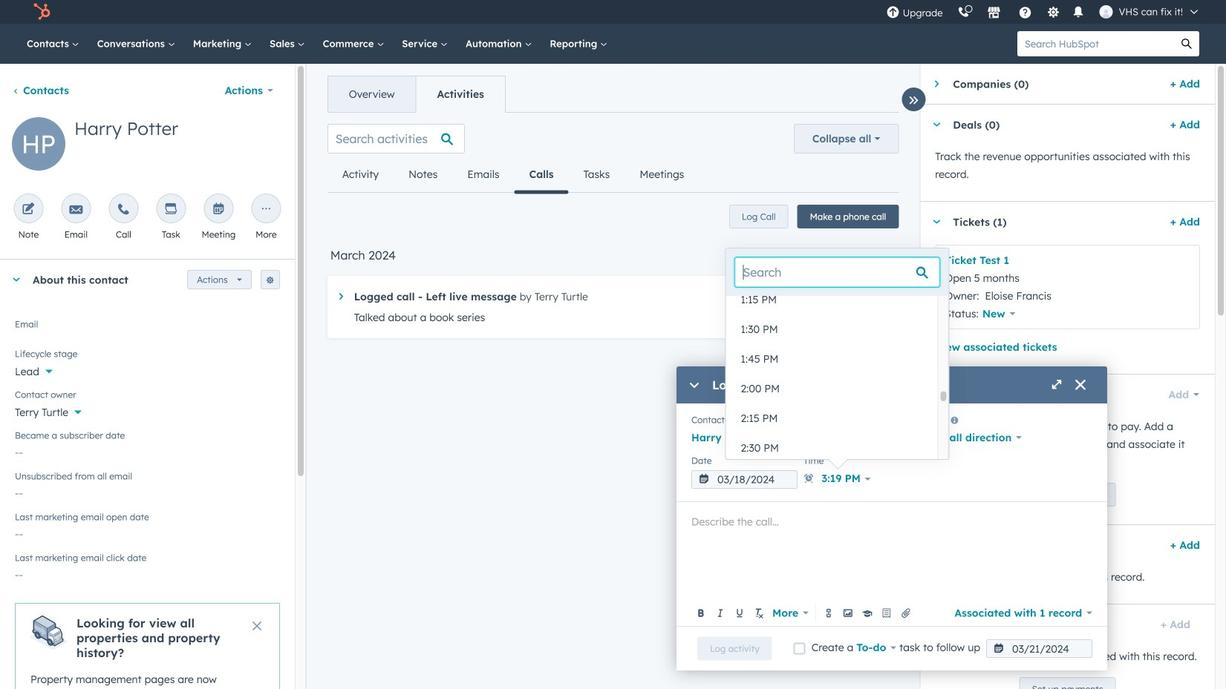 Task type: vqa. For each thing, say whether or not it's contained in the screenshot.
caret image
yes



Task type: locate. For each thing, give the bounding box(es) containing it.
-- text field
[[15, 439, 280, 463], [15, 480, 280, 503], [15, 561, 280, 585]]

feed
[[315, 112, 911, 356]]

0 vertical spatial -- text field
[[15, 439, 280, 463]]

close dialog image
[[1075, 380, 1086, 392]]

Search activities search field
[[327, 124, 465, 154]]

caret image
[[935, 79, 938, 88], [932, 123, 941, 127], [12, 278, 21, 282], [339, 293, 343, 300], [932, 393, 941, 397]]

Search search field
[[735, 258, 940, 287]]

1 vertical spatial -- text field
[[15, 480, 280, 503]]

navigation
[[327, 76, 506, 113]]

Search HubSpot search field
[[1017, 31, 1174, 56]]

1 caret image from the top
[[932, 220, 941, 224]]

0 vertical spatial caret image
[[932, 220, 941, 224]]

marketplaces image
[[987, 7, 1001, 20]]

tab list
[[327, 157, 699, 194]]

3 -- text field from the top
[[15, 561, 280, 585]]

MM/DD/YYYY text field
[[986, 640, 1092, 659]]

alert
[[15, 604, 280, 690]]

grid grid
[[726, 285, 949, 463]]

1 vertical spatial caret image
[[932, 623, 941, 627]]

terry turtle image
[[1099, 5, 1113, 19]]

menu
[[879, 0, 1208, 24]]

-- text field
[[15, 521, 280, 544]]

caret image
[[932, 220, 941, 224], [932, 623, 941, 627]]

note image
[[22, 203, 35, 217]]

2 vertical spatial -- text field
[[15, 561, 280, 585]]



Task type: describe. For each thing, give the bounding box(es) containing it.
2 -- text field from the top
[[15, 480, 280, 503]]

more image
[[259, 203, 273, 217]]

meeting image
[[212, 203, 225, 217]]

close image
[[252, 622, 261, 631]]

manage card settings image
[[266, 277, 275, 286]]

email image
[[69, 203, 83, 217]]

call image
[[117, 203, 130, 217]]

1 -- text field from the top
[[15, 439, 280, 463]]

2 caret image from the top
[[932, 623, 941, 627]]

minimize dialog image
[[688, 380, 700, 392]]

MM/DD/YYYY text field
[[691, 471, 798, 489]]

expand dialog image
[[1051, 380, 1063, 392]]

task image
[[164, 203, 178, 217]]



